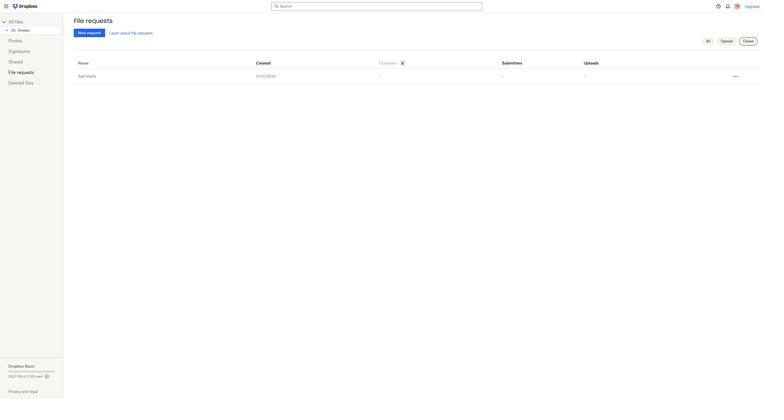 Task type: describe. For each thing, give the bounding box(es) containing it.
1 vertical spatial file
[[8, 70, 16, 75]]

legal
[[29, 389, 38, 394]]

row containing name
[[74, 52, 760, 69]]

photos link
[[8, 36, 55, 46]]

emotes link
[[11, 27, 58, 33]]

28.57 kb of 2 gb used
[[8, 375, 43, 379]]

file
[[131, 31, 137, 35]]

learn about file requests
[[109, 31, 153, 35]]

file requests link
[[8, 67, 55, 78]]

table containing name
[[74, 52, 760, 84]]

deleted files link
[[8, 78, 55, 88]]

emotes
[[18, 28, 30, 32]]

and
[[22, 389, 28, 394]]

shared link
[[8, 57, 55, 67]]

deleted
[[8, 80, 24, 86]]

all for all files
[[8, 19, 14, 25]]

1 column header from the left
[[502, 54, 523, 66]]

used
[[35, 375, 43, 379]]

closed
[[743, 39, 754, 43]]

all for all
[[706, 39, 710, 43]]

upgrade
[[745, 4, 760, 9]]

28.57
[[8, 375, 17, 379]]

photos
[[8, 38, 22, 43]]

of
[[23, 375, 26, 379]]

1 horizontal spatial requests
[[86, 17, 113, 25]]

learn about file requests link
[[109, 31, 153, 35]]

1 horizontal spatial file
[[74, 17, 84, 25]]

salt
[[78, 74, 85, 79]]

all files link
[[8, 18, 63, 26]]

2 cell from the left
[[695, 69, 727, 73]]

signatures
[[8, 49, 30, 54]]

opened button
[[717, 37, 737, 46]]

0 vertical spatial file requests
[[74, 17, 113, 25]]

all files tree
[[1, 18, 63, 35]]

new
[[78, 31, 86, 35]]

all button
[[702, 37, 715, 46]]

11/17/2023
[[256, 74, 276, 79]]

dropbox logo - go to the homepage image
[[11, 2, 39, 11]]

new request button
[[74, 29, 105, 37]]

salt shells
[[78, 74, 96, 79]]

2 column header from the left
[[584, 54, 605, 66]]

1 vertical spatial requests
[[138, 31, 153, 35]]

privacy
[[8, 389, 21, 394]]

1 - from the left
[[379, 74, 381, 79]]



Task type: vqa. For each thing, say whether or not it's contained in the screenshot.
2nd - from the right
yes



Task type: locate. For each thing, give the bounding box(es) containing it.
2
[[27, 375, 29, 379]]

1 horizontal spatial file requests
[[74, 17, 113, 25]]

1 row from the top
[[74, 52, 760, 69]]

files down file requests link
[[25, 80, 33, 86]]

2 horizontal spatial requests
[[138, 31, 153, 35]]

0 horizontal spatial file requests
[[8, 70, 34, 75]]

global header element
[[0, 0, 764, 13]]

0 horizontal spatial files
[[15, 19, 23, 25]]

all
[[8, 19, 14, 25], [706, 39, 710, 43]]

request
[[87, 31, 101, 35]]

files up emotes
[[15, 19, 23, 25]]

2 row from the top
[[74, 69, 760, 84]]

0 vertical spatial all
[[8, 19, 14, 25]]

signatures link
[[8, 46, 55, 57]]

opened
[[721, 39, 733, 43]]

cell
[[662, 69, 695, 73], [695, 69, 727, 73]]

column header
[[502, 54, 523, 66], [584, 54, 605, 66]]

1 vertical spatial all
[[706, 39, 710, 43]]

closed button
[[739, 37, 758, 46]]

about
[[120, 31, 130, 35]]

0 horizontal spatial file
[[8, 70, 16, 75]]

deleted files
[[8, 80, 33, 86]]

2 vertical spatial requests
[[17, 70, 34, 75]]

files inside tree
[[15, 19, 23, 25]]

basic
[[25, 364, 35, 369]]

0 horizontal spatial requests
[[17, 70, 34, 75]]

1 vertical spatial files
[[25, 80, 33, 86]]

privacy and legal link
[[8, 389, 63, 394]]

file down shared on the top
[[8, 70, 16, 75]]

all inside tree
[[8, 19, 14, 25]]

file requests inside file requests link
[[8, 70, 34, 75]]

gb
[[30, 375, 34, 379]]

file requests
[[74, 17, 113, 25], [8, 70, 34, 75]]

all up photos
[[8, 19, 14, 25]]

1 horizontal spatial all
[[706, 39, 710, 43]]

1 vertical spatial file requests
[[8, 70, 34, 75]]

Search in folder "Dropbox" text field
[[280, 3, 472, 9]]

files for deleted files
[[25, 80, 33, 86]]

created button
[[256, 60, 271, 66]]

name
[[78, 61, 89, 65]]

learn
[[109, 31, 119, 35]]

tb
[[736, 4, 739, 8]]

pro trial element
[[398, 60, 406, 66]]

created
[[256, 61, 271, 65]]

new request
[[78, 31, 101, 35]]

-
[[379, 74, 381, 79], [502, 74, 504, 79], [584, 74, 586, 79]]

table
[[74, 52, 760, 84]]

file up new
[[74, 17, 84, 25]]

requests up request
[[86, 17, 113, 25]]

dropbox basic
[[8, 364, 35, 369]]

0 horizontal spatial column header
[[502, 54, 523, 66]]

0 vertical spatial file
[[74, 17, 84, 25]]

privacy and legal
[[8, 389, 38, 394]]

row containing salt shells
[[74, 69, 760, 84]]

1 horizontal spatial files
[[25, 80, 33, 86]]

tb button
[[733, 2, 742, 11]]

shared
[[8, 59, 23, 65]]

requests
[[86, 17, 113, 25], [138, 31, 153, 35], [17, 70, 34, 75]]

requests right the file
[[138, 31, 153, 35]]

0 vertical spatial files
[[15, 19, 23, 25]]

0 horizontal spatial -
[[379, 74, 381, 79]]

get more space image
[[44, 373, 50, 380]]

file
[[74, 17, 84, 25], [8, 70, 16, 75]]

file requests up deleted files
[[8, 70, 34, 75]]

dropbox
[[8, 364, 24, 369]]

all inside button
[[706, 39, 710, 43]]

more actions image
[[733, 73, 739, 80]]

0 horizontal spatial all
[[8, 19, 14, 25]]

shells
[[86, 74, 96, 79]]

1 horizontal spatial -
[[502, 74, 504, 79]]

requests up deleted files
[[17, 70, 34, 75]]

all left opened
[[706, 39, 710, 43]]

all files
[[8, 19, 23, 25]]

2 horizontal spatial -
[[584, 74, 586, 79]]

upgrade link
[[745, 4, 760, 9]]

file requests up request
[[74, 17, 113, 25]]

files
[[15, 19, 23, 25], [25, 80, 33, 86]]

2 - from the left
[[502, 74, 504, 79]]

0 vertical spatial requests
[[86, 17, 113, 25]]

1 horizontal spatial column header
[[584, 54, 605, 66]]

files for all files
[[15, 19, 23, 25]]

kb
[[18, 375, 22, 379]]

row
[[74, 52, 760, 69], [74, 69, 760, 84]]

3 - from the left
[[584, 74, 586, 79]]

1 cell from the left
[[662, 69, 695, 73]]



